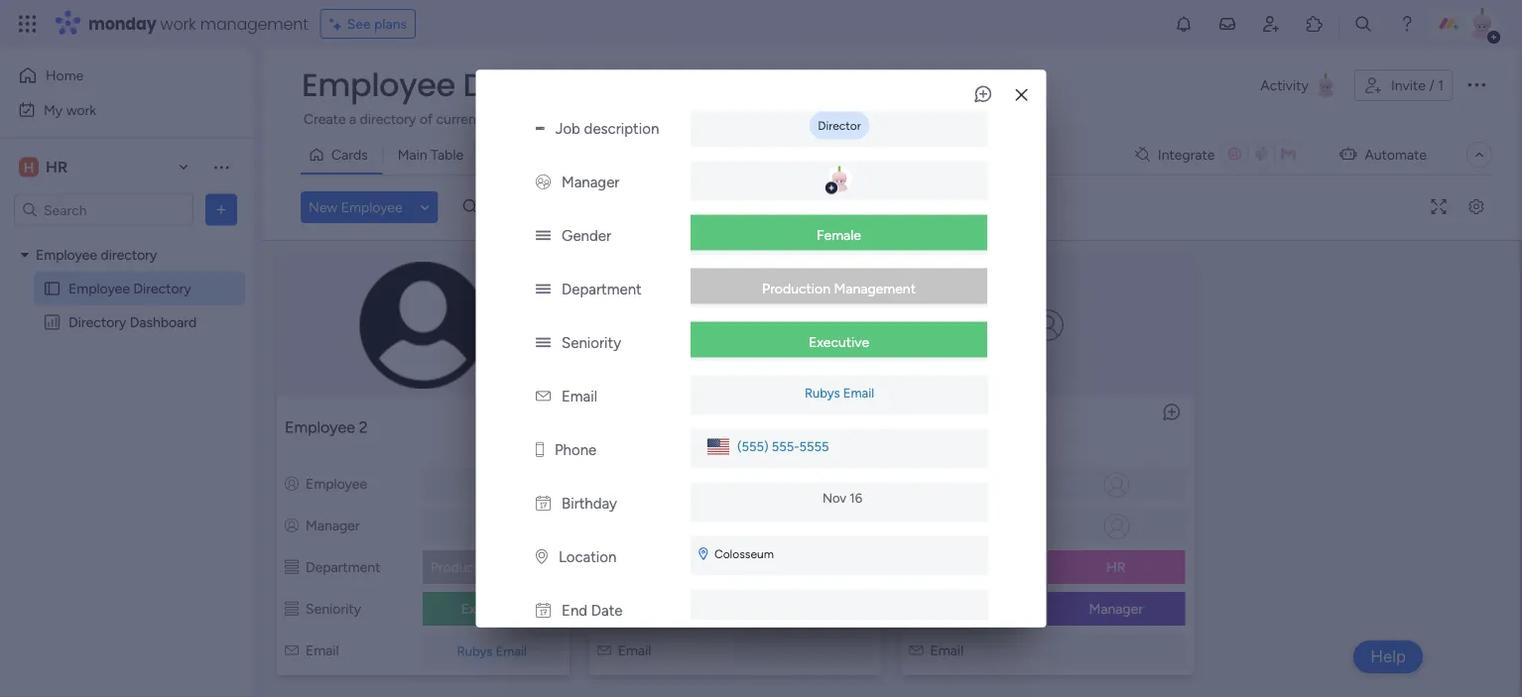 Task type: locate. For each thing, give the bounding box(es) containing it.
0 vertical spatial work
[[160, 12, 196, 35]]

v2 status outline image
[[597, 559, 611, 576], [910, 559, 923, 576], [597, 601, 611, 618]]

process
[[889, 111, 938, 128]]

v2 status outline image for employee 2
[[285, 601, 299, 618]]

1 vertical spatial production
[[430, 559, 499, 576]]

dashboard
[[130, 314, 197, 331]]

1 horizontal spatial rubys email link
[[800, 386, 878, 402]]

1 horizontal spatial see
[[905, 110, 929, 127]]

directory right 'public dashboard' icon
[[68, 314, 126, 331]]

directory
[[360, 111, 416, 128], [101, 247, 157, 263]]

directory
[[463, 63, 603, 107], [133, 280, 191, 297], [68, 314, 126, 331]]

0 horizontal spatial hr
[[46, 158, 68, 177]]

dapulse date column image left birthday on the left
[[535, 495, 550, 513]]

work inside my work 'button'
[[66, 101, 96, 118]]

filter button
[[640, 192, 734, 223]]

1 vertical spatial v2 status image
[[535, 334, 550, 352]]

invite / 1 button
[[1355, 69, 1453, 101]]

1 vertical spatial rubys email link
[[453, 644, 531, 660]]

1 horizontal spatial executive
[[808, 334, 869, 351]]

0 vertical spatial directory
[[463, 63, 603, 107]]

work right the 'monday'
[[160, 12, 196, 35]]

gender
[[561, 227, 611, 245]]

1 card cover image image from the left
[[720, 310, 751, 341]]

see left plans
[[347, 15, 371, 32]]

2 v2 email column image from the left
[[910, 643, 923, 659]]

management
[[834, 280, 915, 297], [502, 559, 584, 576]]

1 horizontal spatial rubys email
[[804, 386, 874, 402]]

card cover image image for hr
[[1032, 310, 1064, 341]]

1 horizontal spatial the
[[1238, 111, 1259, 128]]

0 horizontal spatial rubys email link
[[453, 644, 531, 660]]

ruby anderson image
[[1467, 8, 1498, 40]]

0 horizontal spatial see
[[347, 15, 371, 32]]

0 vertical spatial rubys email link
[[800, 386, 878, 402]]

production left v2 location column image
[[430, 559, 499, 576]]

mid-level
[[775, 601, 832, 618]]

help button
[[1354, 641, 1423, 674]]

0 horizontal spatial management
[[502, 559, 584, 576]]

end
[[561, 602, 587, 620]]

v2 email column image up v2 phone column image at the bottom left of page
[[535, 388, 550, 406]]

see more link
[[903, 108, 966, 128]]

list box containing employee directory
[[0, 234, 253, 607]]

v2 email column image
[[535, 388, 550, 406], [597, 643, 611, 659]]

v2 status image left gender
[[535, 227, 550, 245]]

0 vertical spatial v2 status image
[[535, 227, 550, 245]]

1 vertical spatial hr
[[1107, 559, 1126, 576]]

0 horizontal spatial v2 email column image
[[285, 643, 299, 659]]

1 vertical spatial management
[[502, 559, 584, 576]]

seniority for production management
[[306, 601, 361, 618]]

0 horizontal spatial the
[[788, 111, 809, 128]]

v2 search image
[[463, 196, 478, 219]]

v2 status outline image
[[285, 559, 299, 576], [285, 601, 299, 618], [910, 601, 923, 618]]

job
[[555, 120, 580, 138]]

production down female
[[762, 280, 830, 297]]

main table button
[[383, 139, 478, 171]]

1 vertical spatial see
[[905, 110, 929, 127]]

my
[[44, 101, 63, 118]]

1 vertical spatial dapulse date column image
[[535, 602, 550, 620]]

workspace selection element
[[19, 155, 71, 179]]

0 horizontal spatial rubys
[[457, 644, 493, 660]]

help image
[[1397, 14, 1417, 34]]

0 vertical spatial rubys email
[[804, 386, 874, 402]]

v2 status outline image for mid-level
[[597, 559, 611, 576]]

1 vertical spatial production management
[[430, 559, 584, 576]]

job description
[[555, 120, 659, 138]]

employee directory up current
[[302, 63, 603, 107]]

0 vertical spatial rubys
[[804, 386, 840, 402]]

nov
[[822, 491, 846, 506]]

Search field
[[478, 194, 537, 221]]

create
[[304, 111, 346, 128]]

production management up end
[[430, 559, 584, 576]]

v2 status image for seniority
[[535, 334, 550, 352]]

2 vertical spatial directory
[[68, 314, 126, 331]]

close image
[[1016, 88, 1028, 103]]

0 horizontal spatial production
[[430, 559, 499, 576]]

rubys for rubys email link corresponding to v2 email column icon related to employee 2
[[457, 644, 493, 660]]

directory right a at the top
[[360, 111, 416, 128]]

seniority for hr
[[930, 601, 986, 618]]

department
[[561, 281, 641, 299], [306, 559, 380, 576], [618, 559, 693, 576], [930, 559, 1005, 576]]

work
[[160, 12, 196, 35], [66, 101, 96, 118]]

1 dapulse date column image from the top
[[535, 495, 550, 513]]

see for see more
[[905, 110, 929, 127]]

1 horizontal spatial card cover image image
[[1032, 310, 1064, 341]]

1 vertical spatial rubys
[[457, 644, 493, 660]]

department for manager
[[930, 559, 1005, 576]]

plans
[[374, 15, 407, 32]]

1 vertical spatial directory
[[133, 280, 191, 297]]

dapulse date column image for birthday
[[535, 495, 550, 513]]

directory down search in workspace field
[[101, 247, 157, 263]]

seniority for it
[[618, 601, 674, 618]]

manager for production management
[[561, 173, 619, 191]]

0 vertical spatial management
[[834, 280, 915, 297]]

0 horizontal spatial production management
[[430, 559, 584, 576]]

0 horizontal spatial directory
[[68, 314, 126, 331]]

dapulse person column image
[[285, 518, 299, 534]]

new employee
[[309, 199, 403, 216]]

employee directory
[[36, 247, 157, 263]]

card cover image image
[[720, 310, 751, 341], [1032, 310, 1064, 341]]

public board image
[[43, 279, 62, 298]]

invite / 1
[[1391, 77, 1444, 94]]

1 vertical spatial rubys email
[[457, 644, 527, 660]]

2 horizontal spatial directory
[[463, 63, 603, 107]]

0 horizontal spatial employee directory
[[68, 280, 191, 297]]

dapulse date column image left end
[[535, 602, 550, 620]]

0 horizontal spatial v2 email column image
[[535, 388, 550, 406]]

management down female
[[834, 280, 915, 297]]

employee
[[302, 63, 455, 107], [341, 199, 403, 216], [36, 247, 97, 263], [68, 280, 130, 297], [285, 418, 355, 437], [910, 418, 980, 437], [306, 476, 367, 493], [618, 476, 680, 493], [930, 476, 992, 493]]

executive
[[808, 334, 869, 351], [461, 601, 522, 618]]

employee inside button
[[341, 199, 403, 216]]

0 horizontal spatial executive
[[461, 601, 522, 618]]

see inside 'button'
[[347, 15, 371, 32]]

each
[[615, 111, 646, 128]]

manager for executive
[[306, 518, 360, 534]]

(555) 555-5555
[[737, 439, 829, 455]]

manager for manager
[[930, 518, 984, 534]]

1 vertical spatial executive
[[461, 601, 522, 618]]

1 the from the left
[[788, 111, 809, 128]]

1 vertical spatial work
[[66, 101, 96, 118]]

0 vertical spatial executive
[[808, 334, 869, 351]]

1 vertical spatial employee directory
[[68, 280, 191, 297]]

0 vertical spatial directory
[[360, 111, 416, 128]]

employee directory up directory dashboard
[[68, 280, 191, 297]]

rubys email link
[[800, 386, 878, 402], [453, 644, 531, 660]]

1 v2 status image from the top
[[535, 227, 550, 245]]

option
[[0, 237, 253, 241]]

birthday
[[561, 495, 617, 513]]

autopilot image
[[1340, 141, 1357, 166]]

date
[[591, 602, 622, 620]]

1 horizontal spatial employee directory
[[302, 63, 603, 107]]

v2 status image
[[535, 227, 550, 245], [535, 334, 550, 352]]

rubys email
[[804, 386, 874, 402], [457, 644, 527, 660]]

1 v2 email column image from the left
[[285, 643, 299, 659]]

moved
[[1073, 111, 1115, 128]]

production
[[762, 280, 830, 297], [430, 559, 499, 576]]

0 horizontal spatial rubys email
[[457, 644, 527, 660]]

management up end
[[502, 559, 584, 576]]

seniority
[[561, 334, 621, 352], [306, 601, 361, 618], [618, 601, 674, 618], [930, 601, 986, 618]]

hr
[[46, 158, 68, 177], [1107, 559, 1126, 576]]

0 vertical spatial see
[[347, 15, 371, 32]]

directory up dashboard at the left top
[[133, 280, 191, 297]]

v2 email column image
[[285, 643, 299, 659], [910, 643, 923, 659]]

current
[[436, 111, 481, 128]]

filter
[[672, 199, 703, 216]]

v2 status image down v2 status icon
[[535, 334, 550, 352]]

rubys inside row group
[[457, 644, 493, 660]]

0 horizontal spatial card cover image image
[[720, 310, 751, 341]]

activity button
[[1253, 69, 1347, 101]]

v2 email column image down date
[[597, 643, 611, 659]]

rubys for rubys email link corresponding to the top v2 email column image
[[804, 386, 840, 402]]

0 vertical spatial production
[[762, 280, 830, 297]]

table
[[431, 146, 464, 163]]

the
[[788, 111, 809, 128], [1238, 111, 1259, 128]]

work right my
[[66, 101, 96, 118]]

the right using
[[1238, 111, 1259, 128]]

row group
[[267, 245, 1516, 690]]

2 card cover image image from the left
[[1032, 310, 1064, 341]]

0 vertical spatial hr
[[46, 158, 68, 177]]

workspace image
[[19, 156, 39, 178]]

0 horizontal spatial work
[[66, 101, 96, 118]]

dapulse person column image for employee 3
[[910, 476, 923, 493]]

v2 status outline image for manager
[[910, 559, 923, 576]]

dapulse integrations image
[[1135, 147, 1150, 162]]

caret down image
[[21, 248, 29, 262]]

dapulse person column image
[[285, 476, 299, 493], [910, 476, 923, 493], [910, 518, 923, 534]]

apps image
[[1305, 14, 1325, 34]]

new employee button
[[301, 192, 411, 223]]

board
[[1162, 111, 1198, 128]]

inbox image
[[1218, 14, 1237, 34]]

production management down female
[[762, 280, 915, 297]]

list box
[[0, 234, 253, 607]]

v2 email column image for employee 2
[[285, 643, 299, 659]]

rubys
[[804, 386, 840, 402], [457, 644, 493, 660]]

dapulse date column image
[[535, 495, 550, 513], [535, 602, 550, 620]]

recruitment
[[812, 111, 885, 128]]

v2 status image
[[535, 281, 550, 299]]

0 vertical spatial dapulse date column image
[[535, 495, 550, 513]]

0 vertical spatial employee directory
[[302, 63, 603, 107]]

1 vertical spatial v2 email column image
[[597, 643, 611, 659]]

16
[[849, 491, 862, 506]]

public dashboard image
[[43, 313, 62, 332]]

1 horizontal spatial management
[[834, 280, 915, 297]]

see left more
[[905, 110, 929, 127]]

production management
[[762, 280, 915, 297], [430, 559, 584, 576]]

1 horizontal spatial production
[[762, 280, 830, 297]]

1 horizontal spatial v2 email column image
[[597, 643, 611, 659]]

1 horizontal spatial work
[[160, 12, 196, 35]]

2 dapulse date column image from the top
[[535, 602, 550, 620]]

cards button
[[301, 139, 383, 171]]

location
[[558, 549, 616, 566]]

production management inside row group
[[430, 559, 584, 576]]

automation
[[1262, 111, 1333, 128]]

home button
[[12, 60, 213, 91]]

level
[[804, 601, 832, 618]]

dialog
[[476, 70, 1046, 632]]

department for executive
[[306, 559, 380, 576]]

hired
[[710, 111, 742, 128]]

invite members image
[[1261, 14, 1281, 34]]

1 horizontal spatial v2 email column image
[[910, 643, 923, 659]]

rubys email link for v2 email column icon related to employee 2
[[453, 644, 531, 660]]

notifications image
[[1174, 14, 1194, 34]]

2 v2 status image from the top
[[535, 334, 550, 352]]

see plans button
[[320, 9, 416, 39]]

0 vertical spatial v2 email column image
[[535, 388, 550, 406]]

sort button
[[740, 192, 810, 223]]

1 horizontal spatial rubys
[[804, 386, 840, 402]]

the right during
[[788, 111, 809, 128]]

directory dashboard
[[68, 314, 197, 331]]

1 horizontal spatial production management
[[762, 280, 915, 297]]

home
[[46, 67, 84, 84]]

work for monday
[[160, 12, 196, 35]]

using
[[1201, 111, 1235, 128]]

0 vertical spatial production management
[[762, 280, 915, 297]]

directory up past
[[463, 63, 603, 107]]

1 vertical spatial directory
[[101, 247, 157, 263]]



Task type: describe. For each thing, give the bounding box(es) containing it.
search everything image
[[1354, 14, 1373, 34]]

can
[[941, 111, 963, 128]]

invite
[[1391, 77, 1426, 94]]

row group containing employee 2
[[267, 245, 1516, 690]]

v2 status outline image for employee 3
[[910, 601, 923, 618]]

to
[[1119, 111, 1132, 128]]

description
[[584, 120, 659, 138]]

dapulse date column image for end date
[[535, 602, 550, 620]]

director
[[817, 118, 861, 133]]

female
[[816, 227, 861, 243]]

v2 phone column image
[[535, 441, 543, 459]]

be
[[1054, 111, 1070, 128]]

see for see plans
[[347, 15, 371, 32]]

a
[[349, 111, 356, 128]]

h
[[24, 159, 34, 176]]

create a directory of current and past employees. each applicant hired during the recruitment process can automatically be moved to this board using the automation center.
[[304, 111, 1380, 128]]

dapulse person column image for employee 2
[[285, 476, 299, 493]]

(555) 555-5555 link
[[729, 435, 829, 460]]

my work button
[[12, 94, 213, 126]]

main
[[398, 146, 427, 163]]

automate
[[1365, 146, 1427, 163]]

monday
[[88, 12, 156, 35]]

1 horizontal spatial directory
[[360, 111, 416, 128]]

employees.
[[542, 111, 612, 128]]

applicant
[[649, 111, 707, 128]]

Search in workspace field
[[42, 198, 166, 221]]

v2 dropdown column image
[[535, 120, 544, 138]]

end date
[[561, 602, 622, 620]]

v2 location column image
[[535, 549, 547, 566]]

my work
[[44, 101, 96, 118]]

email for v2 email column icon related to employee 2
[[306, 643, 339, 659]]

settings image
[[1461, 200, 1493, 215]]

integrate
[[1158, 146, 1215, 163]]

monday work management
[[88, 12, 308, 35]]

card cover image image for it
[[720, 310, 751, 341]]

help
[[1371, 647, 1406, 667]]

3
[[984, 418, 992, 437]]

automatically
[[967, 111, 1050, 128]]

2 the from the left
[[1238, 111, 1259, 128]]

rubys email link for the top v2 email column image
[[800, 386, 878, 402]]

cards
[[331, 146, 368, 163]]

during
[[745, 111, 785, 128]]

v2 multiple person column image
[[535, 173, 550, 191]]

email for v2 email column image to the right
[[618, 643, 651, 659]]

department for mid-level
[[618, 559, 693, 576]]

5555
[[799, 439, 829, 455]]

activity
[[1261, 77, 1309, 94]]

Employee Directory field
[[297, 63, 608, 107]]

collapse board header image
[[1472, 147, 1488, 163]]

employee 2
[[285, 418, 368, 437]]

sort
[[772, 199, 798, 216]]

employee 3
[[910, 418, 992, 437]]

open full screen image
[[1423, 200, 1455, 215]]

(555)
[[737, 439, 768, 455]]

employee directory inside list box
[[68, 280, 191, 297]]

of
[[420, 111, 433, 128]]

hr inside workspace selection element
[[46, 158, 68, 177]]

management
[[200, 12, 308, 35]]

main table
[[398, 146, 464, 163]]

v2 status image for gender
[[535, 227, 550, 245]]

v2 email column image for employee 3
[[910, 643, 923, 659]]

nov 16
[[822, 491, 862, 506]]

work for my
[[66, 101, 96, 118]]

1 horizontal spatial hr
[[1107, 559, 1126, 576]]

see plans
[[347, 15, 407, 32]]

select product image
[[18, 14, 38, 34]]

see more
[[905, 110, 964, 127]]

1
[[1438, 77, 1444, 94]]

email for v2 email column icon for employee 3
[[930, 643, 964, 659]]

colosseum
[[714, 548, 773, 562]]

email for the top v2 email column image
[[561, 388, 597, 406]]

and
[[485, 111, 508, 128]]

past
[[511, 111, 538, 128]]

new
[[309, 199, 338, 216]]

angle down image
[[420, 200, 430, 215]]

more
[[932, 110, 964, 127]]

phone
[[554, 441, 596, 459]]

center.
[[1337, 111, 1380, 128]]

1 horizontal spatial directory
[[133, 280, 191, 297]]

it
[[798, 559, 810, 576]]

mid-
[[775, 601, 804, 618]]

555-
[[771, 439, 799, 455]]

dialog containing job description
[[476, 70, 1046, 632]]

0 horizontal spatial directory
[[101, 247, 157, 263]]

this
[[1136, 111, 1158, 128]]

2
[[359, 418, 368, 437]]

/
[[1429, 77, 1435, 94]]

arrow down image
[[710, 195, 734, 219]]



Task type: vqa. For each thing, say whether or not it's contained in the screenshot.
Rubys related to the top Rubys Email link
yes



